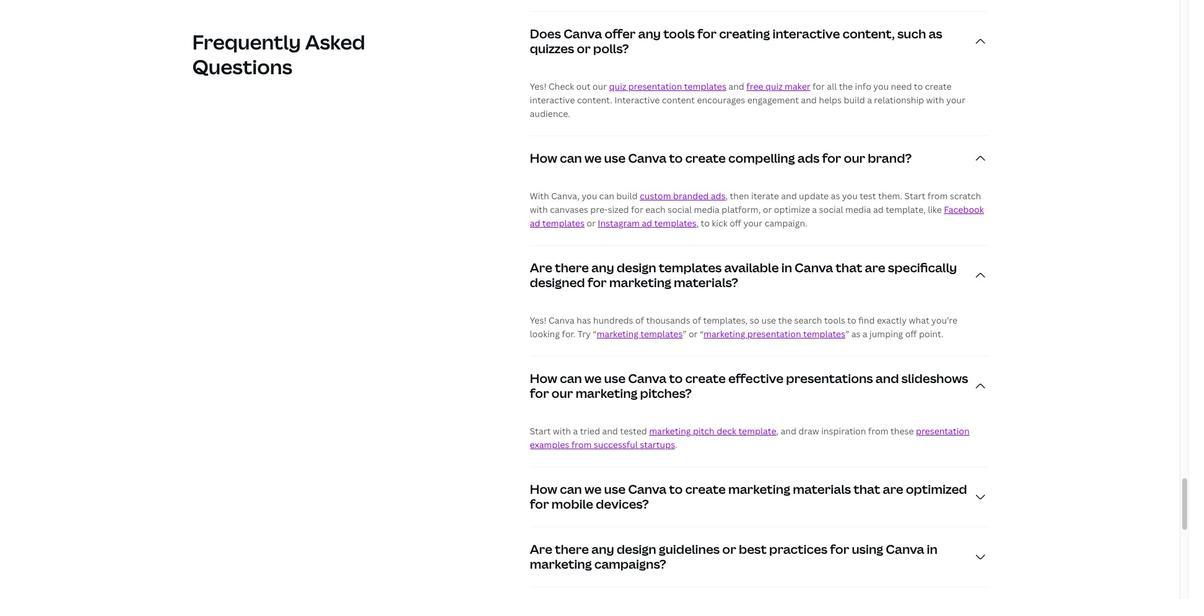 Task type: locate. For each thing, give the bounding box(es) containing it.
1 horizontal spatial ,
[[726, 190, 728, 202]]

create inside how can we use canva to create marketing materials that are optimized for mobile devices?
[[686, 482, 726, 498]]

create for marketing
[[686, 482, 726, 498]]

for left all
[[813, 81, 825, 92]]

2 horizontal spatial from
[[928, 190, 948, 202]]

in inside 'are there any design templates available in canva that are specifically designed for marketing materials?'
[[782, 260, 792, 276]]

0 horizontal spatial interactive
[[530, 94, 575, 106]]

that
[[836, 260, 863, 276], [854, 482, 881, 498]]

for left using
[[830, 542, 850, 558]]

for inside does canva offer any tools for creating interactive content, such as quizzes or polls?
[[698, 25, 717, 42]]

1 horizontal spatial with
[[553, 426, 571, 438]]

to for materials
[[669, 482, 683, 498]]

these
[[891, 426, 914, 438]]

we inside how can we use canva to create marketing materials that are optimized for mobile devices?
[[585, 482, 602, 498]]

how for how can we use canva to create compelling ads for our brand?
[[530, 150, 558, 167]]

0 vertical spatial from
[[928, 190, 948, 202]]

1 vertical spatial the
[[779, 315, 793, 327]]

0 horizontal spatial the
[[779, 315, 793, 327]]

0 vertical spatial as
[[929, 25, 943, 42]]

templates inside 'facebook ad templates'
[[543, 218, 585, 229]]

we for how can we use canva to create compelling ads for our brand?
[[585, 150, 602, 167]]

or down iterate
[[763, 204, 772, 216]]

are left specifically
[[865, 260, 886, 276]]

what
[[909, 315, 930, 327]]

presentation down so
[[748, 328, 802, 340]]

hundreds
[[594, 315, 634, 327]]

1 vertical spatial build
[[617, 190, 638, 202]]

as right update
[[831, 190, 840, 202]]

social down custom branded ads 'link'
[[668, 204, 692, 216]]

0 vertical spatial start
[[905, 190, 926, 202]]

2 vertical spatial presentation
[[916, 426, 970, 438]]

0 vertical spatial ads
[[798, 150, 820, 167]]

as right such
[[929, 25, 943, 42]]

0 vertical spatial interactive
[[773, 25, 840, 42]]

branded
[[673, 190, 709, 202]]

1 " from the left
[[683, 328, 687, 340]]

facebook ad templates link
[[530, 204, 984, 229]]

from down tried on the bottom
[[572, 439, 592, 451]]

0 vertical spatial how
[[530, 150, 558, 167]]

0 horizontal spatial in
[[782, 260, 792, 276]]

canva,
[[551, 190, 580, 202]]

canva left offer
[[564, 25, 602, 42]]

0 horizontal spatial of
[[636, 315, 644, 327]]

2 horizontal spatial ,
[[777, 426, 779, 438]]

and inside for all the info you need to create interactive content. interactive content encourages engagement and helps build a relationship with your audience.
[[801, 94, 817, 106]]

canva right using
[[886, 542, 925, 558]]

you right info
[[874, 81, 889, 92]]

you
[[874, 81, 889, 92], [582, 190, 597, 202], [843, 190, 858, 202]]

to inside how can we use canva to create effective presentations and slideshows for our marketing pitches?
[[669, 371, 683, 387]]

1 vertical spatial are
[[883, 482, 904, 498]]

start
[[905, 190, 926, 202], [530, 426, 551, 438]]

any for guidelines
[[592, 542, 614, 558]]

for left "creating"
[[698, 25, 717, 42]]

0 horizontal spatial media
[[694, 204, 720, 216]]

can up "canva,"
[[560, 150, 582, 167]]

or down pre-
[[587, 218, 596, 229]]

marketing up tried on the bottom
[[576, 385, 638, 402]]

your down platform,
[[744, 218, 763, 229]]

interactive up maker
[[773, 25, 840, 42]]

templates inside 'are there any design templates available in canva that are specifically designed for marketing materials?'
[[659, 260, 722, 276]]

the inside yes! canva has hundreds of thousands of templates, so use the search tools to find exactly what you're looking for. try "
[[779, 315, 793, 327]]

media down test in the right top of the page
[[846, 204, 871, 216]]

presentation examples from successful startups
[[530, 426, 970, 451]]

media
[[694, 204, 720, 216], [846, 204, 871, 216]]

and down maker
[[801, 94, 817, 106]]

are inside 'are there any design templates available in canva that are specifically designed for marketing materials?'
[[530, 260, 553, 276]]

for inside how can we use canva to create marketing materials that are optimized for mobile devices?
[[530, 496, 549, 513]]

canva inside how can we use canva to create effective presentations and slideshows for our marketing pitches?
[[628, 371, 667, 387]]

marketing inside are there any design guidelines or best practices for using canva in marketing campaigns?
[[530, 556, 592, 573]]

use for effective
[[604, 371, 626, 387]]

a down update
[[813, 204, 817, 216]]

, then iterate and update as you test them. start from scratch with canvases pre-sized for each social media platform, or optimize a social media ad template, like
[[530, 190, 982, 216]]

so
[[750, 315, 760, 327]]

interactive
[[773, 25, 840, 42], [530, 94, 575, 106]]

how down "examples" at bottom left
[[530, 482, 558, 498]]

can down "examples" at bottom left
[[560, 482, 582, 498]]

from
[[928, 190, 948, 202], [869, 426, 889, 438], [572, 439, 592, 451]]

to right need at top right
[[914, 81, 923, 92]]

quiz up engagement
[[766, 81, 783, 92]]

1 vertical spatial interactive
[[530, 94, 575, 106]]

can inside how can we use canva to create marketing materials that are optimized for mobile devices?
[[560, 482, 582, 498]]

1 horizontal spatial the
[[839, 81, 853, 92]]

1 are from the top
[[530, 260, 553, 276]]

presentation right these
[[916, 426, 970, 438]]

3 how from the top
[[530, 482, 558, 498]]

a
[[868, 94, 872, 106], [813, 204, 817, 216], [863, 328, 868, 340], [573, 426, 578, 438]]

out
[[577, 81, 591, 92]]

1 horizontal spatial off
[[906, 328, 917, 340]]

content,
[[843, 25, 895, 42]]

our inside how can we use canva to create effective presentations and slideshows for our marketing pitches?
[[552, 385, 573, 402]]

there inside are there any design guidelines or best practices for using canva in marketing campaigns?
[[555, 542, 589, 558]]

1 vertical spatial any
[[592, 260, 614, 276]]

2 there from the top
[[555, 542, 589, 558]]

create right need at top right
[[925, 81, 952, 92]]

presentation
[[629, 81, 682, 92], [748, 328, 802, 340], [916, 426, 970, 438]]

to
[[914, 81, 923, 92], [669, 150, 683, 167], [701, 218, 710, 229], [848, 315, 857, 327], [669, 371, 683, 387], [669, 482, 683, 498]]

1 horizontal spatial from
[[869, 426, 889, 438]]

any right offer
[[638, 25, 661, 42]]

for down the with canva, you can build custom branded ads
[[631, 204, 644, 216]]

of right thousands
[[693, 315, 701, 327]]

that right the materials
[[854, 482, 881, 498]]

our
[[593, 81, 607, 92], [844, 150, 866, 167], [552, 385, 573, 402]]

2 " from the left
[[846, 328, 850, 340]]

0 vertical spatial tools
[[664, 25, 695, 42]]

use down marketing templates link
[[604, 371, 626, 387]]

pre-
[[591, 204, 608, 216]]

0 horizontal spatial ad
[[530, 218, 541, 229]]

there inside 'are there any design templates available in canva that are specifically designed for marketing materials?'
[[555, 260, 589, 276]]

use for marketing
[[604, 482, 626, 498]]

any inside 'are there any design templates available in canva that are specifically designed for marketing materials?'
[[592, 260, 614, 276]]

1 vertical spatial as
[[831, 190, 840, 202]]

1 horizontal spatial start
[[905, 190, 926, 202]]

materials?
[[674, 275, 739, 291]]

1 we from the top
[[585, 150, 602, 167]]

we down successful
[[585, 482, 602, 498]]

2 of from the left
[[693, 315, 701, 327]]

design inside 'are there any design templates available in canva that are specifically designed for marketing materials?'
[[617, 260, 657, 276]]

0 horizontal spatial off
[[730, 218, 742, 229]]

or left best
[[723, 542, 737, 558]]

0 vertical spatial ,
[[726, 190, 728, 202]]

there
[[555, 260, 589, 276], [555, 542, 589, 558]]

and up optimize at the right top
[[781, 190, 797, 202]]

that inside 'are there any design templates available in canva that are specifically designed for marketing materials?'
[[836, 260, 863, 276]]

1 how from the top
[[530, 150, 558, 167]]

,
[[726, 190, 728, 202], [697, 218, 699, 229], [777, 426, 779, 438]]

you're
[[932, 315, 958, 327]]

draw
[[799, 426, 820, 438]]

1 horizontal spatial interactive
[[773, 25, 840, 42]]

brand?
[[868, 150, 912, 167]]

2 horizontal spatial you
[[874, 81, 889, 92]]

interactive up audience.
[[530, 94, 575, 106]]

1 vertical spatial in
[[927, 542, 938, 558]]

how for how can we use canva to create marketing materials that are optimized for mobile devices?
[[530, 482, 558, 498]]

custom
[[640, 190, 671, 202]]

marketing down mobile
[[530, 556, 592, 573]]

how
[[530, 150, 558, 167], [530, 371, 558, 387], [530, 482, 558, 498]]

design inside are there any design guidelines or best practices for using canva in marketing campaigns?
[[617, 542, 657, 558]]

2 horizontal spatial ad
[[874, 204, 884, 216]]

templates down 'canvases'
[[543, 218, 585, 229]]

templates
[[685, 81, 727, 92], [543, 218, 585, 229], [655, 218, 697, 229], [659, 260, 722, 276], [641, 328, 683, 340], [804, 328, 846, 340]]

1 horizontal spatial you
[[843, 190, 858, 202]]

ads up update
[[798, 150, 820, 167]]

canva down campaign. in the top of the page
[[795, 260, 834, 276]]

1 horizontal spatial media
[[846, 204, 871, 216]]

design
[[617, 260, 657, 276], [617, 542, 657, 558]]

marketing inside how can we use canva to create effective presentations and slideshows for our marketing pitches?
[[576, 385, 638, 402]]

2 horizontal spatial presentation
[[916, 426, 970, 438]]

1 yes! from the top
[[530, 81, 547, 92]]

1 of from the left
[[636, 315, 644, 327]]

yes! left check
[[530, 81, 547, 92]]

0 horizontal spatial quiz
[[609, 81, 627, 92]]

0 horizontal spatial ,
[[697, 218, 699, 229]]

1 horizontal spatial social
[[819, 204, 844, 216]]

from up 'like'
[[928, 190, 948, 202]]

in down optimized
[[927, 542, 938, 558]]

test
[[860, 190, 877, 202]]

to for your
[[701, 218, 710, 229]]

2 vertical spatial any
[[592, 542, 614, 558]]

looking
[[530, 328, 560, 340]]

templates down or instagram ad templates , to kick off your campaign.
[[659, 260, 722, 276]]

start up "examples" at bottom left
[[530, 426, 551, 438]]

how can we use canva to create marketing materials that are optimized for mobile devices? button
[[530, 468, 988, 527]]

1 design from the top
[[617, 260, 657, 276]]

1 vertical spatial we
[[585, 371, 602, 387]]

with
[[927, 94, 945, 106], [530, 204, 548, 216], [553, 426, 571, 438]]

marketing up hundreds
[[610, 275, 672, 291]]

for right designed
[[588, 275, 607, 291]]

off down platform,
[[730, 218, 742, 229]]

tools inside does canva offer any tools for creating interactive content, such as quizzes or polls?
[[664, 25, 695, 42]]

1 vertical spatial how
[[530, 371, 558, 387]]

asked
[[305, 29, 365, 55]]

yes! up looking in the left bottom of the page
[[530, 315, 547, 327]]

" down templates,
[[700, 328, 704, 340]]

1 there from the top
[[555, 260, 589, 276]]

1 vertical spatial ads
[[711, 190, 726, 202]]

can inside how can we use canva to create effective presentations and slideshows for our marketing pitches?
[[560, 371, 582, 387]]

ad down each
[[642, 218, 653, 229]]

of up marketing templates link
[[636, 315, 644, 327]]

0 horizontal spatial as
[[831, 190, 840, 202]]

marketing down presentation examples from successful startups
[[729, 482, 791, 498]]

create inside how can we use canva to create effective presentations and slideshows for our marketing pitches?
[[686, 371, 726, 387]]

that inside how can we use canva to create marketing materials that are optimized for mobile devices?
[[854, 482, 881, 498]]

use inside how can we use canva to create marketing materials that are optimized for mobile devices?
[[604, 482, 626, 498]]

1 horizontal spatial "
[[700, 328, 704, 340]]

template
[[739, 426, 777, 438]]

presentation up interactive
[[629, 81, 682, 92]]

to inside yes! canva has hundreds of thousands of templates, so use the search tools to find exactly what you're looking for. try "
[[848, 315, 857, 327]]

2 horizontal spatial with
[[927, 94, 945, 106]]

as down find
[[852, 328, 861, 340]]

0 horizontal spatial our
[[552, 385, 573, 402]]

0 vertical spatial that
[[836, 260, 863, 276]]

to up custom branded ads 'link'
[[669, 150, 683, 167]]

use inside how can we use canva to create effective presentations and slideshows for our marketing pitches?
[[604, 371, 626, 387]]

design down devices?
[[617, 542, 657, 558]]

1 vertical spatial are
[[530, 542, 553, 558]]

, left then
[[726, 190, 728, 202]]

off down what
[[906, 328, 917, 340]]

0 vertical spatial our
[[593, 81, 607, 92]]

devices?
[[596, 496, 649, 513]]

you inside , then iterate and update as you test them. start from scratch with canvases pre-sized for each social media platform, or optimize a social media ad template, like
[[843, 190, 858, 202]]

and inside how can we use canva to create effective presentations and slideshows for our marketing pitches?
[[876, 371, 899, 387]]

1 vertical spatial start
[[530, 426, 551, 438]]

2 vertical spatial with
[[553, 426, 571, 438]]

1 horizontal spatial build
[[844, 94, 865, 106]]

we up the with canva, you can build custom branded ads
[[585, 150, 602, 167]]

create inside for all the info you need to create interactive content. interactive content encourages engagement and helps build a relationship with your audience.
[[925, 81, 952, 92]]

0 vertical spatial in
[[782, 260, 792, 276]]

2 design from the top
[[617, 542, 657, 558]]

social
[[668, 204, 692, 216], [819, 204, 844, 216]]

0 vertical spatial presentation
[[629, 81, 682, 92]]

yes! for yes! canva has hundreds of thousands of templates, so use the search tools to find exactly what you're looking for. try "
[[530, 315, 547, 327]]

all
[[827, 81, 837, 92]]

, left kick
[[697, 218, 699, 229]]

1 vertical spatial tools
[[825, 315, 846, 327]]

2 how from the top
[[530, 371, 558, 387]]

tools
[[664, 25, 695, 42], [825, 315, 846, 327]]

available
[[725, 260, 779, 276]]

build down info
[[844, 94, 865, 106]]

yes! inside yes! canva has hundreds of thousands of templates, so use the search tools to find exactly what you're looking for. try "
[[530, 315, 547, 327]]

1 horizontal spatial presentation
[[748, 328, 802, 340]]

our up the content.
[[593, 81, 607, 92]]

how can we use canva to create effective presentations and slideshows for our marketing pitches? button
[[530, 357, 988, 416]]

to left find
[[848, 315, 857, 327]]

with up "examples" at bottom left
[[553, 426, 571, 438]]

to inside how can we use canva to create marketing materials that are optimized for mobile devices?
[[669, 482, 683, 498]]

0 horizontal spatial start
[[530, 426, 551, 438]]

your right the relationship
[[947, 94, 966, 106]]

to inside for all the info you need to create interactive content. interactive content encourages engagement and helps build a relationship with your audience.
[[914, 81, 923, 92]]

for left mobile
[[530, 496, 549, 513]]

start inside , then iterate and update as you test them. start from scratch with canvases pre-sized for each social media platform, or optimize a social media ad template, like
[[905, 190, 926, 202]]

2 vertical spatial as
[[852, 328, 861, 340]]

1 horizontal spatial ad
[[642, 218, 653, 229]]

0 horizontal spatial from
[[572, 439, 592, 451]]

there up has
[[555, 260, 589, 276]]

0 vertical spatial your
[[947, 94, 966, 106]]

canva up custom
[[628, 150, 667, 167]]

or down thousands
[[689, 328, 698, 340]]

our left brand?
[[844, 150, 866, 167]]

how inside how can we use canva to create effective presentations and slideshows for our marketing pitches?
[[530, 371, 558, 387]]

2 vertical spatial we
[[585, 482, 602, 498]]

yes! for yes! check out our quiz presentation templates and free quiz maker
[[530, 81, 547, 92]]

1 vertical spatial there
[[555, 542, 589, 558]]

start with a tried and tested marketing pitch deck template , and draw inspiration from these
[[530, 426, 916, 438]]

1 vertical spatial with
[[530, 204, 548, 216]]

there for for
[[555, 260, 589, 276]]

0 vertical spatial with
[[927, 94, 945, 106]]

there for marketing
[[555, 542, 589, 558]]

canva inside how can we use canva to create marketing materials that are optimized for mobile devices?
[[628, 482, 667, 498]]

quiz up interactive
[[609, 81, 627, 92]]

2 are from the top
[[530, 542, 553, 558]]

for.
[[562, 328, 576, 340]]

any
[[638, 25, 661, 42], [592, 260, 614, 276], [592, 542, 614, 558]]

the
[[839, 81, 853, 92], [779, 315, 793, 327]]

use up the marketing templates " or " marketing presentation templates " as a jumping off point.
[[762, 315, 776, 327]]

1 horizontal spatial in
[[927, 542, 938, 558]]

2 we from the top
[[585, 371, 602, 387]]

2 vertical spatial our
[[552, 385, 573, 402]]

use up the with canva, you can build custom branded ads
[[604, 150, 626, 167]]

a left tried on the bottom
[[573, 426, 578, 438]]

" left jumping
[[846, 328, 850, 340]]

ads inside dropdown button
[[798, 150, 820, 167]]

1 " from the left
[[593, 328, 597, 340]]

or left 'polls?'
[[577, 40, 591, 57]]

does canva offer any tools for creating interactive content, such as quizzes or polls?
[[530, 25, 943, 57]]

1 horizontal spatial your
[[947, 94, 966, 106]]

3 we from the top
[[585, 482, 602, 498]]

0 horizontal spatial tools
[[664, 25, 695, 42]]

a down info
[[868, 94, 872, 106]]

2 vertical spatial from
[[572, 439, 592, 451]]

are inside are there any design guidelines or best practices for using canva in marketing campaigns?
[[530, 542, 553, 558]]

we inside how can we use canva to create effective presentations and slideshows for our marketing pitches?
[[585, 371, 602, 387]]

how down looking in the left bottom of the page
[[530, 371, 558, 387]]

create left effective on the right of the page
[[686, 371, 726, 387]]

marketing inside how can we use canva to create marketing materials that are optimized for mobile devices?
[[729, 482, 791, 498]]

using
[[852, 542, 884, 558]]

2 vertical spatial how
[[530, 482, 558, 498]]

there down mobile
[[555, 542, 589, 558]]

create for effective
[[686, 371, 726, 387]]

ad
[[874, 204, 884, 216], [530, 218, 541, 229], [642, 218, 653, 229]]

0 vertical spatial the
[[839, 81, 853, 92]]

are left optimized
[[883, 482, 904, 498]]

can for how can we use canva to create marketing materials that are optimized for mobile devices?
[[560, 482, 582, 498]]

1 vertical spatial that
[[854, 482, 881, 498]]

iterate
[[752, 190, 779, 202]]

1 horizontal spatial tools
[[825, 315, 846, 327]]

you left test in the right top of the page
[[843, 190, 858, 202]]

0 vertical spatial there
[[555, 260, 589, 276]]

0 vertical spatial any
[[638, 25, 661, 42]]

templates,
[[704, 315, 748, 327]]

any down instagram
[[592, 260, 614, 276]]

facebook ad templates
[[530, 204, 984, 229]]

, inside , then iterate and update as you test them. start from scratch with canvases pre-sized for each social media platform, or optimize a social media ad template, like
[[726, 190, 728, 202]]

polls?
[[593, 40, 629, 57]]

marketing presentation templates link
[[704, 328, 846, 340]]

0 horizontal spatial your
[[744, 218, 763, 229]]

0 vertical spatial are
[[530, 260, 553, 276]]

0 horizontal spatial social
[[668, 204, 692, 216]]

or inside , then iterate and update as you test them. start from scratch with canvases pre-sized for each social media platform, or optimize a social media ad template, like
[[763, 204, 772, 216]]

canva inside yes! canva has hundreds of thousands of templates, so use the search tools to find exactly what you're looking for. try "
[[549, 315, 575, 327]]

we for how can we use canva to create effective presentations and slideshows for our marketing pitches?
[[585, 371, 602, 387]]

create up branded
[[686, 150, 726, 167]]

a inside for all the info you need to create interactive content. interactive content encourages engagement and helps build a relationship with your audience.
[[868, 94, 872, 106]]

to down . on the bottom of the page
[[669, 482, 683, 498]]

1 horizontal spatial "
[[846, 328, 850, 340]]

1 social from the left
[[668, 204, 692, 216]]

tools up the yes! check out our quiz presentation templates and free quiz maker at the top of the page
[[664, 25, 695, 42]]

are there any design guidelines or best practices for using canva in marketing campaigns? button
[[530, 528, 988, 587]]

effective
[[729, 371, 784, 387]]

1 vertical spatial yes!
[[530, 315, 547, 327]]

how up the with
[[530, 150, 558, 167]]

platform,
[[722, 204, 761, 216]]

like
[[928, 204, 942, 216]]

2 horizontal spatial as
[[929, 25, 943, 42]]

how can we use canva to create effective presentations and slideshows for our marketing pitches?
[[530, 371, 969, 402]]

we down try at the bottom
[[585, 371, 602, 387]]

how can we use canva to create marketing materials that are optimized for mobile devices?
[[530, 482, 968, 513]]

for inside for all the info you need to create interactive content. interactive content encourages engagement and helps build a relationship with your audience.
[[813, 81, 825, 92]]

2 yes! from the top
[[530, 315, 547, 327]]

slideshows
[[902, 371, 969, 387]]

how inside how can we use canva to create marketing materials that are optimized for mobile devices?
[[530, 482, 558, 498]]

and
[[729, 81, 745, 92], [801, 94, 817, 106], [781, 190, 797, 202], [876, 371, 899, 387], [602, 426, 618, 438], [781, 426, 797, 438]]

build
[[844, 94, 865, 106], [617, 190, 638, 202]]

any inside are there any design guidelines or best practices for using canva in marketing campaigns?
[[592, 542, 614, 558]]

for inside how can we use canva to create effective presentations and slideshows for our marketing pitches?
[[530, 385, 549, 402]]

design down instagram ad templates link
[[617, 260, 657, 276]]

are inside how can we use canva to create marketing materials that are optimized for mobile devices?
[[883, 482, 904, 498]]

and left draw
[[781, 426, 797, 438]]

templates down thousands
[[641, 328, 683, 340]]

1 vertical spatial our
[[844, 150, 866, 167]]

0 horizontal spatial "
[[593, 328, 597, 340]]

ad inside 'facebook ad templates'
[[530, 218, 541, 229]]

to for presentations
[[669, 371, 683, 387]]

or inside does canva offer any tools for creating interactive content, such as quizzes or polls?
[[577, 40, 591, 57]]

2 " from the left
[[700, 328, 704, 340]]

canva down startups
[[628, 482, 667, 498]]

a inside , then iterate and update as you test them. start from scratch with canvases pre-sized for each social media platform, or optimize a social media ad template, like
[[813, 204, 817, 216]]

0 horizontal spatial "
[[683, 328, 687, 340]]

yes! check out our quiz presentation templates and free quiz maker
[[530, 81, 811, 92]]

your inside for all the info you need to create interactive content. interactive content encourages engagement and helps build a relationship with your audience.
[[947, 94, 966, 106]]

1 vertical spatial design
[[617, 542, 657, 558]]

0 vertical spatial design
[[617, 260, 657, 276]]

design for guidelines
[[617, 542, 657, 558]]



Task type: describe. For each thing, give the bounding box(es) containing it.
materials
[[793, 482, 851, 498]]

templates down search
[[804, 328, 846, 340]]

2 horizontal spatial our
[[844, 150, 866, 167]]

successful
[[594, 439, 638, 451]]

how can we use canva to create compelling ads for our brand?
[[530, 150, 912, 167]]

search
[[795, 315, 823, 327]]

1 vertical spatial off
[[906, 328, 917, 340]]

how can we use canva to create compelling ads for our brand? button
[[530, 136, 988, 181]]

relationship
[[874, 94, 925, 106]]

update
[[799, 190, 829, 202]]

templates up the encourages
[[685, 81, 727, 92]]

such
[[898, 25, 927, 42]]

are there any design templates available in canva that are specifically designed for marketing materials?
[[530, 260, 957, 291]]

presentation examples from successful startups link
[[530, 426, 970, 451]]

need
[[891, 81, 912, 92]]

canva inside does canva offer any tools for creating interactive content, such as quizzes or polls?
[[564, 25, 602, 42]]

and inside , then iterate and update as you test them. start from scratch with canvases pre-sized for each social media platform, or optimize a social media ad template, like
[[781, 190, 797, 202]]

in inside are there any design guidelines or best practices for using canva in marketing campaigns?
[[927, 542, 938, 558]]

2 social from the left
[[819, 204, 844, 216]]

marketing pitch deck template link
[[649, 426, 777, 438]]

1 quiz from the left
[[609, 81, 627, 92]]

free quiz maker link
[[747, 81, 811, 92]]

or instagram ad templates , to kick off your campaign.
[[585, 218, 808, 229]]

can for how can we use canva to create compelling ads for our brand?
[[560, 150, 582, 167]]

sized
[[608, 204, 629, 216]]

for up update
[[822, 150, 842, 167]]

0 horizontal spatial you
[[582, 190, 597, 202]]

info
[[855, 81, 872, 92]]

guidelines
[[659, 542, 720, 558]]

can up pre-
[[600, 190, 615, 202]]

pitches?
[[640, 385, 692, 402]]

2 quiz from the left
[[766, 81, 783, 92]]

use for compelling
[[604, 150, 626, 167]]

practices
[[770, 542, 828, 558]]

facebook
[[944, 204, 984, 216]]

1 vertical spatial from
[[869, 426, 889, 438]]

find
[[859, 315, 875, 327]]

" inside yes! canva has hundreds of thousands of templates, so use the search tools to find exactly what you're looking for. try "
[[593, 328, 597, 340]]

check
[[549, 81, 574, 92]]

you inside for all the info you need to create interactive content. interactive content encourages engagement and helps build a relationship with your audience.
[[874, 81, 889, 92]]

ad inside , then iterate and update as you test them. start from scratch with canvases pre-sized for each social media platform, or optimize a social media ad template, like
[[874, 204, 884, 216]]

then
[[730, 190, 750, 202]]

and left free
[[729, 81, 745, 92]]

or inside are there any design guidelines or best practices for using canva in marketing campaigns?
[[723, 542, 737, 558]]

are there any design guidelines or best practices for using canva in marketing campaigns?
[[530, 542, 938, 573]]

for inside 'are there any design templates available in canva that are specifically designed for marketing materials?'
[[588, 275, 607, 291]]

as inside , then iterate and update as you test them. start from scratch with canvases pre-sized for each social media platform, or optimize a social media ad template, like
[[831, 190, 840, 202]]

canvases
[[550, 204, 589, 216]]

0 vertical spatial off
[[730, 218, 742, 229]]

yes! canva has hundreds of thousands of templates, so use the search tools to find exactly what you're looking for. try "
[[530, 315, 958, 340]]

instagram ad templates link
[[598, 218, 697, 229]]

are there any design templates available in canva that are specifically designed for marketing materials? button
[[530, 246, 988, 306]]

canva inside are there any design guidelines or best practices for using canva in marketing campaigns?
[[886, 542, 925, 558]]

with inside , then iterate and update as you test them. start from scratch with canvases pre-sized for each social media platform, or optimize a social media ad template, like
[[530, 204, 548, 216]]

maker
[[785, 81, 811, 92]]

how for how can we use canva to create effective presentations and slideshows for our marketing pitches?
[[530, 371, 558, 387]]

does
[[530, 25, 561, 42]]

encourages
[[697, 94, 746, 106]]

1 vertical spatial ,
[[697, 218, 699, 229]]

are for are there any design guidelines or best practices for using canva in marketing campaigns?
[[530, 542, 553, 558]]

quiz presentation templates link
[[609, 81, 727, 92]]

pitch
[[693, 426, 715, 438]]

quizzes
[[530, 40, 575, 57]]

with
[[530, 190, 549, 202]]

offer
[[605, 25, 636, 42]]

engagement
[[748, 94, 799, 106]]

compelling
[[729, 150, 795, 167]]

examples
[[530, 439, 570, 451]]

presentation inside presentation examples from successful startups
[[916, 426, 970, 438]]

tools inside yes! canva has hundreds of thousands of templates, so use the search tools to find exactly what you're looking for. try "
[[825, 315, 846, 327]]

for inside , then iterate and update as you test them. start from scratch with canvases pre-sized for each social media platform, or optimize a social media ad template, like
[[631, 204, 644, 216]]

with canva, you can build custom branded ads
[[530, 190, 726, 202]]

and up successful
[[602, 426, 618, 438]]

does canva offer any tools for creating interactive content, such as quizzes or polls? button
[[530, 12, 988, 71]]

are for are there any design templates available in canva that are specifically designed for marketing materials?
[[530, 260, 553, 276]]

free
[[747, 81, 764, 92]]

create for compelling
[[686, 150, 726, 167]]

inspiration
[[822, 426, 867, 438]]

audience.
[[530, 108, 570, 120]]

marketing templates " or " marketing presentation templates " as a jumping off point.
[[597, 328, 944, 340]]

for inside are there any design guidelines or best practices for using canva in marketing campaigns?
[[830, 542, 850, 558]]

use inside yes! canva has hundreds of thousands of templates, so use the search tools to find exactly what you're looking for. try "
[[762, 315, 776, 327]]

creating
[[719, 25, 770, 42]]

marketing inside 'are there any design templates available in canva that are specifically designed for marketing materials?'
[[610, 275, 672, 291]]

marketing up . on the bottom of the page
[[649, 426, 691, 438]]

0 horizontal spatial build
[[617, 190, 638, 202]]

1 media from the left
[[694, 204, 720, 216]]

scratch
[[950, 190, 982, 202]]

optimize
[[774, 204, 810, 216]]

2 media from the left
[[846, 204, 871, 216]]

has
[[577, 315, 591, 327]]

designed
[[530, 275, 585, 291]]

we for how can we use canva to create marketing materials that are optimized for mobile devices?
[[585, 482, 602, 498]]

campaign.
[[765, 218, 808, 229]]

to for ads
[[669, 150, 683, 167]]

them.
[[879, 190, 903, 202]]

build inside for all the info you need to create interactive content. interactive content encourages engagement and helps build a relationship with your audience.
[[844, 94, 865, 106]]

content.
[[577, 94, 613, 106]]

from inside presentation examples from successful startups
[[572, 439, 592, 451]]

questions
[[192, 53, 293, 80]]

kick
[[712, 218, 728, 229]]

helps
[[819, 94, 842, 106]]

2 vertical spatial ,
[[777, 426, 779, 438]]

0 horizontal spatial ads
[[711, 190, 726, 202]]

as inside does canva offer any tools for creating interactive content, such as quizzes or polls?
[[929, 25, 943, 42]]

marketing down templates,
[[704, 328, 746, 340]]

with inside for all the info you need to create interactive content. interactive content encourages engagement and helps build a relationship with your audience.
[[927, 94, 945, 106]]

interactive inside does canva offer any tools for creating interactive content, such as quizzes or polls?
[[773, 25, 840, 42]]

thousands
[[647, 315, 691, 327]]

any for templates
[[592, 260, 614, 276]]

0 horizontal spatial presentation
[[629, 81, 682, 92]]

for all the info you need to create interactive content. interactive content encourages engagement and helps build a relationship with your audience.
[[530, 81, 966, 120]]

any inside does canva offer any tools for creating interactive content, such as quizzes or polls?
[[638, 25, 661, 42]]

from inside , then iterate and update as you test them. start from scratch with canvases pre-sized for each social media platform, or optimize a social media ad template, like
[[928, 190, 948, 202]]

startups
[[640, 439, 675, 451]]

1 vertical spatial your
[[744, 218, 763, 229]]

content
[[662, 94, 695, 106]]

tested
[[620, 426, 647, 438]]

interactive inside for all the info you need to create interactive content. interactive content encourages engagement and helps build a relationship with your audience.
[[530, 94, 575, 106]]

instagram
[[598, 218, 640, 229]]

templates down each
[[655, 218, 697, 229]]

jumping
[[870, 328, 904, 340]]

are inside 'are there any design templates available in canva that are specifically designed for marketing materials?'
[[865, 260, 886, 276]]

marketing down hundreds
[[597, 328, 639, 340]]

design for templates
[[617, 260, 657, 276]]

optimized
[[906, 482, 968, 498]]

best
[[739, 542, 767, 558]]

specifically
[[888, 260, 957, 276]]

mobile
[[552, 496, 594, 513]]

frequently asked questions
[[192, 29, 365, 80]]

can for how can we use canva to create effective presentations and slideshows for our marketing pitches?
[[560, 371, 582, 387]]

marketing templates link
[[597, 328, 683, 340]]

presentations
[[787, 371, 873, 387]]

a down find
[[863, 328, 868, 340]]

the inside for all the info you need to create interactive content. interactive content encourages engagement and helps build a relationship with your audience.
[[839, 81, 853, 92]]

deck
[[717, 426, 737, 438]]

1 horizontal spatial as
[[852, 328, 861, 340]]

canva inside 'are there any design templates available in canva that are specifically designed for marketing materials?'
[[795, 260, 834, 276]]



Task type: vqa. For each thing, say whether or not it's contained in the screenshot.
second the quiz from the left
yes



